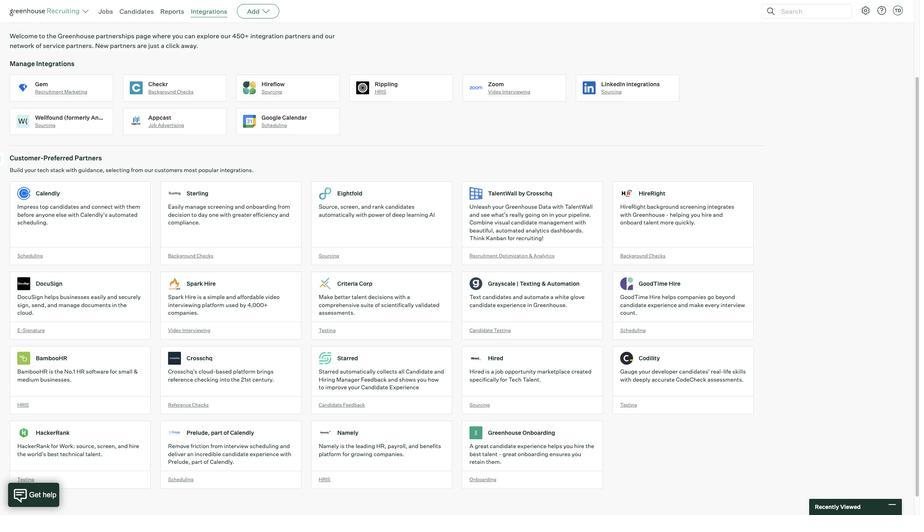 Task type: vqa. For each thing, say whether or not it's contained in the screenshot.


Task type: describe. For each thing, give the bounding box(es) containing it.
hackerrank for hackerrank
[[36, 430, 70, 437]]

& inside bamboohr is the no.1 hr software for small & medium businesses.
[[134, 368, 138, 375]]

companies. inside spark hire is a simple and affordable video interviewing platform used by 4,000+ companies.
[[168, 309, 199, 316]]

1 vertical spatial interviewing
[[182, 327, 211, 333]]

remove friction from interview scheduling and deliver an incredible candidate experience with prelude, part of calendly.
[[168, 443, 292, 466]]

namely for namely is the leading hr, payroll, and benefits platform for growing companies.
[[319, 443, 339, 450]]

deeply
[[633, 376, 651, 383]]

data
[[539, 203, 552, 210]]

checks inside checkr background checks
[[177, 89, 194, 95]]

power
[[369, 211, 385, 218]]

video
[[265, 294, 280, 301]]

starred for starred
[[338, 355, 358, 362]]

customers
[[155, 167, 183, 174]]

helps inside 'goodtime hire helps companies go beyond candidate experience and make every interview count.'
[[662, 294, 677, 301]]

1 horizontal spatial texting
[[520, 281, 541, 287]]

the inside bamboohr is the no.1 hr software for small & medium businesses.
[[55, 368, 63, 375]]

ensures
[[550, 451, 571, 458]]

gem recruitment marketing
[[35, 81, 87, 95]]

hireflow sourcing
[[262, 81, 285, 95]]

hr,
[[377, 443, 387, 450]]

automate
[[524, 294, 550, 301]]

customer-preferred partners
[[10, 154, 102, 162]]

background for hireright background screening integrates with greenhouse - helping you hire and onboard talent more quickly.
[[621, 253, 648, 259]]

gem
[[35, 81, 48, 87]]

for inside hired is a job opportunity marketplace created specifically for tech talent.
[[501, 376, 508, 383]]

grayscale | texting & automation
[[489, 281, 580, 287]]

sourcing inside 'hireflow sourcing'
[[262, 89, 282, 95]]

helps inside docusign helps businesses easily and securely sign, send, and manage documents in the cloud.
[[44, 294, 59, 301]]

analytics
[[534, 253, 555, 259]]

candidate up shows
[[406, 368, 433, 375]]

helps inside a great candidate experience helps you hire the best talent - great onboarding ensures you retain them.
[[548, 443, 563, 450]]

scheduling for goodtime hire helps companies go beyond candidate experience and make every interview count.
[[621, 327, 646, 333]]

your up management
[[556, 211, 568, 218]]

small
[[118, 368, 133, 375]]

source, screen, and rank candidates automatically with power of deep learning ai
[[319, 203, 435, 218]]

screen, inside hackerrank for work: source, screen, and hire the world's best technical talent.
[[97, 443, 117, 450]]

td button
[[894, 6, 904, 15]]

see
[[481, 211, 490, 218]]

businesses
[[60, 294, 90, 301]]

opportunity
[[505, 368, 536, 375]]

your for build
[[24, 167, 36, 174]]

scheduling for remove friction from interview scheduling and deliver an incredible candidate experience with prelude, part of calendly.
[[168, 477, 194, 483]]

really
[[510, 211, 524, 218]]

recently
[[816, 504, 840, 511]]

namely for namely
[[338, 430, 359, 437]]

add button
[[237, 4, 280, 19]]

eightfold
[[338, 190, 363, 197]]

preferred
[[43, 154, 73, 162]]

you inside hireright background screening integrates with greenhouse - helping you hire and onboard talent more quickly.
[[691, 211, 701, 218]]

1 vertical spatial recruitment
[[470, 253, 498, 259]]

candidate inside unleash your greenhouse data with talentwall and see what's really going on in your pipeline. combine visual candidate management with beautiful, automated analytics dashboards. think kanban for recruiting!
[[512, 219, 538, 226]]

automated inside unleash your greenhouse data with talentwall and see what's really going on in your pipeline. combine visual candidate management with beautiful, automated analytics dashboards. think kanban for recruiting!
[[496, 227, 525, 234]]

0 horizontal spatial partners
[[110, 42, 136, 50]]

onboard
[[621, 219, 643, 226]]

job
[[496, 368, 504, 375]]

goodtime for goodtime hire helps companies go beyond candidate experience and make every interview count.
[[621, 294, 649, 301]]

click
[[166, 42, 180, 50]]

experience inside text candidates and automate a white glove candidate experience in greenhouse.
[[497, 302, 527, 308]]

manage inside easily manage screening and onboarding from decision to day one with greater efficiency and compliance.
[[185, 203, 206, 210]]

|
[[517, 281, 519, 287]]

- inside hireright background screening integrates with greenhouse - helping you hire and onboard talent more quickly.
[[667, 211, 669, 218]]

the inside a great candidate experience helps you hire the best talent - great onboarding ensures you retain them.
[[586, 443, 595, 450]]

greenhouse onboarding
[[489, 430, 556, 437]]

candidate feedback
[[319, 402, 365, 408]]

with inside easily manage screening and onboarding from decision to day one with greater efficiency and compliance.
[[220, 211, 231, 218]]

interview inside 'goodtime hire helps companies go beyond candidate experience and make every interview count.'
[[721, 302, 746, 308]]

hireright background screening integrates with greenhouse - helping you hire and onboard talent more quickly.
[[621, 203, 735, 226]]

a inside hired is a job opportunity marketplace created specifically for tech talent.
[[491, 368, 495, 375]]

hire inside hireright background screening integrates with greenhouse - helping you hire and onboard talent more quickly.
[[702, 211, 712, 218]]

partners.
[[66, 42, 94, 50]]

sourcing down specifically
[[470, 402, 490, 408]]

candidate inside remove friction from interview scheduling and deliver an incredible candidate experience with prelude, part of calendly.
[[222, 451, 249, 458]]

hireright for hireright
[[639, 190, 666, 197]]

2 horizontal spatial &
[[542, 281, 546, 287]]

candidate inside a great candidate experience helps you hire the best talent - great onboarding ensures you retain them.
[[490, 443, 517, 450]]

candidates'
[[680, 368, 710, 375]]

candidate down "improve" on the left bottom of page
[[319, 402, 342, 408]]

0 horizontal spatial our
[[145, 167, 153, 174]]

hire for hackerrank for work: source, screen, and hire the world's best technical talent.
[[129, 443, 139, 450]]

0 horizontal spatial integrations
[[36, 60, 75, 68]]

greenhouse recruiting image
[[10, 6, 82, 16]]

greater
[[233, 211, 252, 218]]

away.
[[181, 42, 198, 50]]

and inside remove friction from interview scheduling and deliver an incredible candidate experience with prelude, part of calendly.
[[280, 443, 290, 450]]

candidate down text
[[470, 327, 493, 333]]

assessments. for comprehensive
[[319, 309, 355, 316]]

automated inside impress top candidates and connect with them before anyone else with calendly's automated scheduling.
[[109, 211, 138, 218]]

is inside spark hire is a simple and affordable video interviewing platform used by 4,000+ companies.
[[197, 294, 202, 301]]

you up ensures on the right
[[564, 443, 573, 450]]

anyone
[[36, 211, 55, 218]]

candidates inside text candidates and automate a white glove candidate experience in greenhouse.
[[483, 294, 512, 301]]

remove
[[168, 443, 190, 450]]

helping
[[670, 211, 690, 218]]

talentwall by crosschq
[[489, 190, 553, 197]]

software
[[86, 368, 109, 375]]

automatically inside source, screen, and rank candidates automatically with power of deep learning ai
[[319, 211, 355, 218]]

every
[[706, 302, 720, 308]]

1 horizontal spatial crosschq
[[527, 190, 553, 197]]

learning
[[407, 211, 429, 218]]

by inside spark hire is a simple and affordable video interviewing platform used by 4,000+ companies.
[[240, 302, 246, 308]]

skills
[[733, 368, 747, 375]]

the inside docusign helps businesses easily and securely sign, send, and manage documents in the cloud.
[[118, 302, 127, 308]]

experience inside 'goodtime hire helps companies go beyond candidate experience and make every interview count.'
[[648, 302, 677, 308]]

screen, inside source, screen, and rank candidates automatically with power of deep learning ai
[[341, 203, 360, 210]]

based
[[216, 368, 232, 375]]

candidates
[[120, 7, 154, 15]]

candidates inside source, screen, and rank candidates automatically with power of deep learning ai
[[386, 203, 415, 210]]

1 horizontal spatial our
[[221, 32, 231, 40]]

your for unleash
[[493, 203, 505, 210]]

and inside impress top candidates and connect with them before anyone else with calendly's automated scheduling.
[[80, 203, 90, 210]]

of inside source, screen, and rank candidates automatically with power of deep learning ai
[[386, 211, 391, 218]]

you right ensures on the right
[[572, 451, 582, 458]]

integration
[[251, 32, 284, 40]]

talent)
[[119, 114, 139, 121]]

used
[[226, 302, 239, 308]]

starred automatically collects all candidate and hiring manager feedback and shows you how to improve your candidate experience
[[319, 368, 445, 391]]

wellfound
[[35, 114, 63, 121]]

in inside unleash your greenhouse data with talentwall and see what's really going on in your pipeline. combine visual candidate management with beautiful, automated analytics dashboards. think kanban for recruiting!
[[550, 211, 555, 218]]

appcast job advertising
[[148, 114, 184, 128]]

and inside 'namely is the leading hr, payroll, and benefits platform for growing companies.'
[[409, 443, 419, 450]]

hire for goodtime hire
[[669, 281, 681, 287]]

gauge your developer candidates' real-life skills with deeply accurate codecheck assessments.
[[621, 368, 747, 383]]

manage inside docusign helps businesses easily and securely sign, send, and manage documents in the cloud.
[[59, 302, 80, 308]]

from inside remove friction from interview scheduling and deliver an incredible candidate experience with prelude, part of calendly.
[[211, 443, 223, 450]]

developer
[[652, 368, 679, 375]]

talentwall inside unleash your greenhouse data with talentwall and see what's really going on in your pipeline. combine visual candidate management with beautiful, automated analytics dashboards. think kanban for recruiting!
[[565, 203, 593, 210]]

testing for gauge your developer candidates' real-life skills with deeply accurate codecheck assessments.
[[621, 402, 638, 408]]

hire for spark hire
[[204, 281, 216, 287]]

top
[[40, 203, 49, 210]]

checks for crosschq's cloud-based platform brings reference checking into the 21st century.
[[192, 402, 209, 408]]

to inside the welcome to the greenhouse partnerships page where you can explore our 450+ integration partners and our network of service partners. new partners are just a click away.
[[39, 32, 45, 40]]

build your tech stack with guidance, selecting from our customers most popular integrations.
[[10, 167, 254, 174]]

0 vertical spatial integrations
[[191, 7, 228, 15]]

of inside the welcome to the greenhouse partnerships page where you can explore our 450+ integration partners and our network of service partners. new partners are just a click away.
[[36, 42, 41, 50]]

technical
[[60, 451, 84, 458]]

and inside text candidates and automate a white glove candidate experience in greenhouse.
[[513, 294, 523, 301]]

codility
[[639, 355, 661, 362]]

hire for a great candidate experience helps you hire the best talent - great onboarding ensures you retain them.
[[575, 443, 585, 450]]

customer-
[[10, 154, 43, 162]]

hiring
[[319, 376, 335, 383]]

the inside the welcome to the greenhouse partnerships page where you can explore our 450+ integration partners and our network of service partners. new partners are just a click away.
[[47, 32, 56, 40]]

greenhouse inside unleash your greenhouse data with talentwall and see what's really going on in your pipeline. combine visual candidate management with beautiful, automated analytics dashboards. think kanban for recruiting!
[[506, 203, 538, 210]]

video interviewing
[[168, 327, 211, 333]]

all
[[399, 368, 405, 375]]

background for easily manage screening and onboarding from decision to day one with greater efficiency and compliance.
[[168, 253, 196, 259]]

scheduling
[[250, 443, 279, 450]]

experience inside remove friction from interview scheduling and deliver an incredible candidate experience with prelude, part of calendly.
[[250, 451, 279, 458]]

td
[[895, 8, 902, 13]]

century.
[[253, 376, 274, 383]]

platform inside 'namely is the leading hr, payroll, and benefits platform for growing companies.'
[[319, 451, 342, 458]]

dashboards.
[[551, 227, 584, 234]]

onboarding inside easily manage screening and onboarding from decision to day one with greater efficiency and compliance.
[[246, 203, 277, 210]]

configure image
[[862, 6, 871, 15]]

experience inside a great candidate experience helps you hire the best talent - great onboarding ensures you retain them.
[[518, 443, 547, 450]]

for inside bamboohr is the no.1 hr software for small & medium businesses.
[[110, 368, 117, 375]]

visual
[[495, 219, 510, 226]]

to inside starred automatically collects all candidate and hiring manager feedback and shows you how to improve your candidate experience
[[319, 384, 324, 391]]

calendar
[[283, 114, 307, 121]]

candidates link
[[120, 7, 154, 15]]

2 horizontal spatial our
[[325, 32, 335, 40]]

is for namely is the leading hr, payroll, and benefits platform for growing companies.
[[341, 443, 345, 450]]

candidates inside impress top candidates and connect with them before anyone else with calendly's automated scheduling.
[[50, 203, 79, 210]]

screening for one
[[208, 203, 234, 210]]

efficiency
[[253, 211, 278, 218]]

background checks for easily manage screening and onboarding from decision to day one with greater efficiency and compliance.
[[168, 253, 214, 259]]

0 vertical spatial prelude,
[[187, 430, 210, 437]]

spark for spark hire is a simple and affordable video interviewing platform used by 4,000+ companies.
[[168, 294, 184, 301]]

integrations link
[[191, 7, 228, 15]]

you inside starred automatically collects all candidate and hiring manager feedback and shows you how to improve your candidate experience
[[418, 376, 427, 383]]

with inside source, screen, and rank candidates automatically with power of deep learning ai
[[356, 211, 367, 218]]

what's
[[492, 211, 509, 218]]

a inside the welcome to the greenhouse partnerships page where you can explore our 450+ integration partners and our network of service partners. new partners are just a click away.
[[161, 42, 164, 50]]

spark hire is a simple and affordable video interviewing platform used by 4,000+ companies.
[[168, 294, 280, 316]]

background checks for hireright background screening integrates with greenhouse - helping you hire and onboard talent more quickly.
[[621, 253, 666, 259]]

1 vertical spatial video
[[168, 327, 181, 333]]

in inside text candidates and automate a white glove candidate experience in greenhouse.
[[528, 302, 533, 308]]

spark for spark hire
[[187, 281, 203, 287]]

analytics
[[526, 227, 550, 234]]

platform inside spark hire is a simple and affordable video interviewing platform used by 4,000+ companies.
[[202, 302, 225, 308]]

0 vertical spatial partners
[[285, 32, 311, 40]]

0 horizontal spatial from
[[131, 167, 143, 174]]

candidate down collects
[[361, 384, 389, 391]]

the inside hackerrank for work: source, screen, and hire the world's best technical talent.
[[17, 451, 26, 458]]

impress top candidates and connect with them before anyone else with calendly's automated scheduling.
[[17, 203, 140, 226]]

your inside starred automatically collects all candidate and hiring manager feedback and shows you how to improve your candidate experience
[[348, 384, 360, 391]]

talent.
[[523, 376, 542, 383]]

and inside spark hire is a simple and affordable video interviewing platform used by 4,000+ companies.
[[226, 294, 236, 301]]

1 horizontal spatial &
[[529, 253, 533, 259]]

scheduling inside google calendar scheduling
[[262, 122, 287, 128]]

optimization
[[499, 253, 528, 259]]

sourcing up criteria
[[319, 253, 340, 259]]

unleash your greenhouse data with talentwall and see what's really going on in your pipeline. combine visual candidate management with beautiful, automated analytics dashboards. think kanban for recruiting!
[[470, 203, 593, 242]]

0 vertical spatial great
[[475, 443, 489, 450]]

advertising
[[158, 122, 184, 128]]

candidate inside 'goodtime hire helps companies go beyond candidate experience and make every interview count.'
[[621, 302, 647, 308]]

1 vertical spatial feedback
[[343, 402, 365, 408]]

from inside easily manage screening and onboarding from decision to day one with greater efficiency and compliance.
[[278, 203, 290, 210]]

greenhouse.
[[534, 302, 568, 308]]

1 horizontal spatial by
[[519, 190, 526, 197]]

hire for goodtime hire helps companies go beyond candidate experience and make every interview count.
[[650, 294, 661, 301]]

is for bamboohr is the no.1 hr software for small & medium businesses.
[[49, 368, 53, 375]]

your for gauge
[[639, 368, 651, 375]]

job
[[148, 122, 157, 128]]

more
[[661, 219, 674, 226]]

with inside make better talent decisions with a comprehensive suite of scientifically validated assessments.
[[395, 294, 406, 301]]

talent inside hireright background screening integrates with greenhouse - helping you hire and onboard talent more quickly.
[[644, 219, 660, 226]]

goodtime hire
[[639, 281, 681, 287]]

best inside hackerrank for work: source, screen, and hire the world's best technical talent.
[[47, 451, 59, 458]]

improve
[[326, 384, 347, 391]]

onboarding inside a great candidate experience helps you hire the best talent - great onboarding ensures you retain them.
[[518, 451, 549, 458]]



Task type: locate. For each thing, give the bounding box(es) containing it.
and inside the welcome to the greenhouse partnerships page where you can explore our 450+ integration partners and our network of service partners. new partners are just a click away.
[[312, 32, 324, 40]]

is for hired is a job opportunity marketplace created specifically for tech talent.
[[486, 368, 490, 375]]

the inside crosschq's cloud-based platform brings reference checking into the 21st century.
[[231, 376, 240, 383]]

suite
[[361, 302, 374, 308]]

21st
[[241, 376, 251, 383]]

connect
[[92, 203, 113, 210]]

0 vertical spatial -
[[667, 211, 669, 218]]

0 horizontal spatial best
[[47, 451, 59, 458]]

1 best from the left
[[47, 451, 59, 458]]

1 vertical spatial automatically
[[340, 368, 376, 375]]

platform up 21st
[[233, 368, 256, 375]]

1 vertical spatial integrations
[[36, 60, 75, 68]]

0 vertical spatial crosschq
[[527, 190, 553, 197]]

0 vertical spatial onboarding
[[246, 203, 277, 210]]

1 vertical spatial great
[[503, 451, 517, 458]]

0 vertical spatial calendly
[[36, 190, 60, 197]]

of up remove friction from interview scheduling and deliver an incredible candidate experience with prelude, part of calendly.
[[224, 430, 229, 437]]

prelude, up friction
[[187, 430, 210, 437]]

companies.
[[168, 309, 199, 316], [374, 451, 405, 458]]

calendly up remove friction from interview scheduling and deliver an incredible candidate experience with prelude, part of calendly.
[[230, 430, 254, 437]]

welcome to the greenhouse partnerships page where you can explore our 450+ integration partners and our network of service partners. new partners are just a click away.
[[10, 32, 335, 50]]

experience down goodtime hire
[[648, 302, 677, 308]]

0 vertical spatial testing
[[319, 327, 336, 333]]

450+
[[232, 32, 249, 40]]

0 horizontal spatial screening
[[208, 203, 234, 210]]

1 vertical spatial from
[[278, 203, 290, 210]]

0 horizontal spatial talent
[[352, 294, 367, 301]]

talent up suite
[[352, 294, 367, 301]]

securely
[[119, 294, 141, 301]]

1 screening from the left
[[208, 203, 234, 210]]

count.
[[621, 309, 638, 316]]

and inside unleash your greenhouse data with talentwall and see what's really going on in your pipeline. combine visual candidate management with beautiful, automated analytics dashboards. think kanban for recruiting!
[[470, 211, 480, 218]]

1 horizontal spatial from
[[211, 443, 223, 450]]

1 vertical spatial goodtime
[[621, 294, 649, 301]]

2 best from the left
[[470, 451, 482, 458]]

1 horizontal spatial best
[[470, 451, 482, 458]]

interview inside remove friction from interview scheduling and deliver an incredible candidate experience with prelude, part of calendly.
[[224, 443, 249, 450]]

1 horizontal spatial in
[[528, 302, 533, 308]]

- up them.
[[499, 451, 502, 458]]

think
[[470, 235, 485, 242]]

screen, down eightfold
[[341, 203, 360, 210]]

candidate up calendly.
[[222, 451, 249, 458]]

jobs
[[98, 7, 113, 15]]

interviewing
[[503, 89, 531, 95], [182, 327, 211, 333]]

1 vertical spatial spark
[[168, 294, 184, 301]]

you inside the welcome to the greenhouse partnerships page where you can explore our 450+ integration partners and our network of service partners. new partners are just a click away.
[[172, 32, 183, 40]]

greenhouse down 'background' at the top of the page
[[633, 211, 665, 218]]

hired up specifically
[[470, 368, 485, 375]]

0 horizontal spatial interviewing
[[182, 327, 211, 333]]

screen, up talent.
[[97, 443, 117, 450]]

testing for make better talent decisions with a comprehensive suite of scientifically validated assessments.
[[319, 327, 336, 333]]

1 horizontal spatial candidates
[[386, 203, 415, 210]]

0 horizontal spatial background checks
[[168, 253, 214, 259]]

recruiting!
[[517, 235, 544, 242]]

namely up leading
[[338, 430, 359, 437]]

screening inside hireright background screening integrates with greenhouse - helping you hire and onboard talent more quickly.
[[681, 203, 707, 210]]

1 horizontal spatial manage
[[185, 203, 206, 210]]

management
[[539, 219, 574, 226]]

1 vertical spatial to
[[192, 211, 197, 218]]

hired inside hired is a job opportunity marketplace created specifically for tech talent.
[[470, 368, 485, 375]]

is inside hired is a job opportunity marketplace created specifically for tech talent.
[[486, 368, 490, 375]]

build
[[10, 167, 23, 174]]

1 horizontal spatial interview
[[721, 302, 746, 308]]

zoom
[[489, 81, 504, 87]]

hackerrank up world's
[[17, 443, 50, 450]]

1 vertical spatial manage
[[59, 302, 80, 308]]

1 horizontal spatial recruitment
[[470, 253, 498, 259]]

of inside remove friction from interview scheduling and deliver an incredible candidate experience with prelude, part of calendly.
[[204, 459, 209, 466]]

1 vertical spatial screen,
[[97, 443, 117, 450]]

checks up goodtime hire
[[649, 253, 666, 259]]

you up quickly.
[[691, 211, 701, 218]]

a left job at the right bottom of page
[[491, 368, 495, 375]]

of down incredible
[[204, 459, 209, 466]]

payroll,
[[388, 443, 408, 450]]

interview down prelude, part of calendly on the bottom left of the page
[[224, 443, 249, 450]]

zoom video interviewing
[[489, 81, 531, 95]]

documents
[[81, 302, 111, 308]]

docusign up sign,
[[17, 294, 43, 301]]

Search text field
[[780, 5, 845, 17]]

your inside gauge your developer candidates' real-life skills with deeply accurate codecheck assessments.
[[639, 368, 651, 375]]

0 horizontal spatial crosschq
[[187, 355, 213, 362]]

0 horizontal spatial -
[[499, 451, 502, 458]]

starred for starred automatically collects all candidate and hiring manager feedback and shows you how to improve your candidate experience
[[319, 368, 339, 375]]

make better talent decisions with a comprehensive suite of scientifically validated assessments.
[[319, 294, 440, 316]]

talent left more
[[644, 219, 660, 226]]

0 vertical spatial platform
[[202, 302, 225, 308]]

td button
[[892, 4, 905, 17]]

1 vertical spatial starred
[[319, 368, 339, 375]]

for left small on the bottom left of page
[[110, 368, 117, 375]]

0 vertical spatial hris
[[375, 89, 387, 95]]

talent inside make better talent decisions with a comprehensive suite of scientifically validated assessments.
[[352, 294, 367, 301]]

is inside 'namely is the leading hr, payroll, and benefits platform for growing companies.'
[[341, 443, 345, 450]]

1 background checks from the left
[[168, 253, 214, 259]]

1 vertical spatial hris
[[17, 402, 29, 408]]

goodtime up 'goodtime hire helps companies go beyond candidate experience and make every interview count.'
[[639, 281, 668, 287]]

0 horizontal spatial recruitment
[[35, 89, 63, 95]]

goodtime for goodtime hire
[[639, 281, 668, 287]]

for inside hackerrank for work: source, screen, and hire the world's best technical talent.
[[51, 443, 58, 450]]

candidate down really
[[512, 219, 538, 226]]

spark inside spark hire is a simple and affordable video interviewing platform used by 4,000+ companies.
[[168, 294, 184, 301]]

google
[[262, 114, 281, 121]]

hire inside a great candidate experience helps you hire the best talent - great onboarding ensures you retain them.
[[575, 443, 585, 450]]

criteria corp
[[338, 281, 373, 287]]

is up businesses.
[[49, 368, 53, 375]]

1 vertical spatial texting
[[494, 327, 511, 333]]

hire up the companies
[[669, 281, 681, 287]]

4,000+
[[248, 302, 268, 308]]

and inside 'goodtime hire helps companies go beyond candidate experience and make every interview count.'
[[679, 302, 689, 308]]

assessments. for skills
[[708, 376, 744, 383]]

reports link
[[160, 7, 184, 15]]

hire inside spark hire is a simple and affordable video interviewing platform used by 4,000+ companies.
[[185, 294, 196, 301]]

1 horizontal spatial great
[[503, 451, 517, 458]]

automatically inside starred automatically collects all candidate and hiring manager feedback and shows you how to improve your candidate experience
[[340, 368, 376, 375]]

0 vertical spatial automatically
[[319, 211, 355, 218]]

brings
[[257, 368, 274, 375]]

linkedin integrations sourcing
[[602, 81, 660, 95]]

starred up hiring
[[319, 368, 339, 375]]

selecting
[[106, 167, 130, 174]]

feedback down collects
[[361, 376, 387, 383]]

1 vertical spatial assessments.
[[708, 376, 744, 383]]

better
[[335, 294, 351, 301]]

docusign inside docusign helps businesses easily and securely sign, send, and manage documents in the cloud.
[[17, 294, 43, 301]]

in inside docusign helps businesses easily and securely sign, send, and manage documents in the cloud.
[[112, 302, 117, 308]]

(formerly
[[64, 114, 90, 121]]

sourcing inside wellfound (formerly angellist talent) sourcing
[[35, 122, 56, 128]]

2 horizontal spatial talent
[[644, 219, 660, 226]]

1 vertical spatial onboarding
[[470, 477, 497, 483]]

experience down |
[[497, 302, 527, 308]]

screening
[[208, 203, 234, 210], [681, 203, 707, 210]]

0 horizontal spatial video
[[168, 327, 181, 333]]

0 horizontal spatial candidates
[[50, 203, 79, 210]]

candidate down text
[[470, 302, 496, 308]]

greenhouse
[[58, 32, 95, 40], [506, 203, 538, 210], [633, 211, 665, 218], [489, 430, 522, 437]]

affordable
[[237, 294, 264, 301]]

0 vertical spatial manage
[[185, 203, 206, 210]]

hire up simple
[[204, 281, 216, 287]]

0 vertical spatial recruitment
[[35, 89, 63, 95]]

automatically down source,
[[319, 211, 355, 218]]

0 vertical spatial talentwall
[[489, 190, 518, 197]]

scheduling down deliver
[[168, 477, 194, 483]]

starred inside starred automatically collects all candidate and hiring manager feedback and shows you how to improve your candidate experience
[[319, 368, 339, 375]]

for inside 'namely is the leading hr, payroll, and benefits platform for growing companies.'
[[343, 451, 350, 458]]

automated down visual
[[496, 227, 525, 234]]

greenhouse up really
[[506, 203, 538, 210]]

candidate inside text candidates and automate a white glove candidate experience in greenhouse.
[[470, 302, 496, 308]]

calendly up top
[[36, 190, 60, 197]]

scheduling.
[[17, 219, 48, 226]]

assessments. down life on the right bottom
[[708, 376, 744, 383]]

0 vertical spatial &
[[529, 253, 533, 259]]

greenhouse inside hireright background screening integrates with greenhouse - helping you hire and onboard talent more quickly.
[[633, 211, 665, 218]]

1 vertical spatial namely
[[319, 443, 339, 450]]

part inside remove friction from interview scheduling and deliver an incredible candidate experience with prelude, part of calendly.
[[192, 459, 203, 466]]

feedback down "improve" on the left bottom of page
[[343, 402, 365, 408]]

candidates
[[50, 203, 79, 210], [386, 203, 415, 210], [483, 294, 512, 301]]

1 horizontal spatial helps
[[548, 443, 563, 450]]

and inside hackerrank for work: source, screen, and hire the world's best technical talent.
[[118, 443, 128, 450]]

2 horizontal spatial hire
[[702, 211, 712, 218]]

bamboohr up businesses.
[[36, 355, 67, 362]]

1 vertical spatial companies.
[[374, 451, 405, 458]]

1 horizontal spatial platform
[[233, 368, 256, 375]]

crosschq's cloud-based platform brings reference checking into the 21st century.
[[168, 368, 274, 383]]

testing for hackerrank for work: source, screen, and hire the world's best technical talent.
[[17, 477, 34, 483]]

a inside spark hire is a simple and affordable video interviewing platform used by 4,000+ companies.
[[203, 294, 206, 301]]

1 horizontal spatial -
[[667, 211, 669, 218]]

background inside checkr background checks
[[148, 89, 176, 95]]

where
[[152, 32, 171, 40]]

hris for namely is the leading hr, payroll, and benefits platform for growing companies.
[[319, 477, 331, 483]]

0 vertical spatial onboarding
[[523, 430, 556, 437]]

great right a
[[475, 443, 489, 450]]

of down the decisions
[[375, 302, 380, 308]]

specifically
[[470, 376, 499, 383]]

manage integrations
[[10, 60, 75, 68]]

1 vertical spatial -
[[499, 451, 502, 458]]

criteria
[[338, 281, 358, 287]]

0 horizontal spatial platform
[[202, 302, 225, 308]]

0 vertical spatial interview
[[721, 302, 746, 308]]

and inside hireright background screening integrates with greenhouse - helping you hire and onboard talent more quickly.
[[714, 211, 724, 218]]

testing down deeply
[[621, 402, 638, 408]]

2 horizontal spatial hris
[[375, 89, 387, 95]]

of inside make better talent decisions with a comprehensive suite of scientifically validated assessments.
[[375, 302, 380, 308]]

1 horizontal spatial talent
[[483, 451, 498, 458]]

hired
[[489, 355, 504, 362], [470, 368, 485, 375]]

before
[[17, 211, 34, 218]]

hired is a job opportunity marketplace created specifically for tech talent.
[[470, 368, 592, 383]]

companies. down hr,
[[374, 451, 405, 458]]

interviewing down interviewing
[[182, 327, 211, 333]]

best inside a great candidate experience helps you hire the best talent - great onboarding ensures you retain them.
[[470, 451, 482, 458]]

assessments. inside gauge your developer candidates' real-life skills with deeply accurate codecheck assessments.
[[708, 376, 744, 383]]

0 vertical spatial starred
[[338, 355, 358, 362]]

hired for hired is a job opportunity marketplace created specifically for tech talent.
[[470, 368, 485, 375]]

- inside a great candidate experience helps you hire the best talent - great onboarding ensures you retain them.
[[499, 451, 502, 458]]

interviewing inside zoom video interviewing
[[503, 89, 531, 95]]

1 vertical spatial hackerrank
[[17, 443, 50, 450]]

scheduling for impress top candidates and connect with them before anyone else with calendly's automated scheduling.
[[17, 253, 43, 259]]

the inside 'namely is the leading hr, payroll, and benefits platform for growing companies.'
[[346, 443, 355, 450]]

into
[[220, 376, 230, 383]]

video down zoom
[[489, 89, 502, 95]]

1 horizontal spatial interviewing
[[503, 89, 531, 95]]

and inside source, screen, and rank candidates automatically with power of deep learning ai
[[361, 203, 371, 210]]

scheduling down scheduling.
[[17, 253, 43, 259]]

checks for easily manage screening and onboarding from decision to day one with greater efficiency and compliance.
[[197, 253, 214, 259]]

comprehensive
[[319, 302, 360, 308]]

docusign
[[36, 281, 63, 287], [17, 294, 43, 301]]

1 horizontal spatial onboarding
[[518, 451, 549, 458]]

hireright inside hireright background screening integrates with greenhouse - helping you hire and onboard talent more quickly.
[[621, 203, 646, 210]]

great down greenhouse onboarding
[[503, 451, 517, 458]]

namely
[[338, 430, 359, 437], [319, 443, 339, 450]]

reference
[[168, 376, 193, 383]]

best
[[47, 451, 59, 458], [470, 451, 482, 458]]

overview
[[10, 14, 50, 25]]

hired for hired
[[489, 355, 504, 362]]

your down customer-
[[24, 167, 36, 174]]

1 vertical spatial talentwall
[[565, 203, 593, 210]]

candidate up count.
[[621, 302, 647, 308]]

source,
[[319, 203, 340, 210]]

is down spark hire
[[197, 294, 202, 301]]

beautiful,
[[470, 227, 495, 234]]

docusign for docusign
[[36, 281, 63, 287]]

candidates up the else
[[50, 203, 79, 210]]

onboarding down retain
[[470, 477, 497, 483]]

for inside unleash your greenhouse data with talentwall and see what's really going on in your pipeline. combine visual candidate management with beautiful, automated analytics dashboards. think kanban for recruiting!
[[508, 235, 515, 242]]

hire for spark hire is a simple and affordable video interviewing platform used by 4,000+ companies.
[[185, 294, 196, 301]]

hackerrank inside hackerrank for work: source, screen, and hire the world's best technical talent.
[[17, 443, 50, 450]]

feedback inside starred automatically collects all candidate and hiring manager feedback and shows you how to improve your candidate experience
[[361, 376, 387, 383]]

experience down scheduling
[[250, 451, 279, 458]]

0 horizontal spatial companies.
[[168, 309, 199, 316]]

recruitment inside the gem recruitment marketing
[[35, 89, 63, 95]]

with inside remove friction from interview scheduling and deliver an incredible candidate experience with prelude, part of calendly.
[[280, 451, 292, 458]]

by up really
[[519, 190, 526, 197]]

to inside easily manage screening and onboarding from decision to day one with greater efficiency and compliance.
[[192, 211, 197, 218]]

with inside gauge your developer candidates' real-life skills with deeply accurate codecheck assessments.
[[621, 376, 632, 383]]

recruitment optimization & analytics
[[470, 253, 555, 259]]

0 horizontal spatial assessments.
[[319, 309, 355, 316]]

integrations
[[191, 7, 228, 15], [36, 60, 75, 68]]

hackerrank
[[36, 430, 70, 437], [17, 443, 50, 450]]

cloud-
[[199, 368, 216, 375]]

google calendar scheduling
[[262, 114, 307, 128]]

talent up them.
[[483, 451, 498, 458]]

hackerrank for hackerrank for work: source, screen, and hire the world's best technical talent.
[[17, 443, 50, 450]]

docusign for docusign helps businesses easily and securely sign, send, and manage documents in the cloud.
[[17, 294, 43, 301]]

2 horizontal spatial from
[[278, 203, 290, 210]]

sourcing down hireflow
[[262, 89, 282, 95]]

1 vertical spatial testing
[[621, 402, 638, 408]]

bamboohr for bamboohr is the no.1 hr software for small & medium businesses.
[[17, 368, 48, 375]]

talentwall up pipeline.
[[565, 203, 593, 210]]

hackerrank for work: source, screen, and hire the world's best technical talent.
[[17, 443, 139, 458]]

friction
[[191, 443, 210, 450]]

0 vertical spatial texting
[[520, 281, 541, 287]]

guidance,
[[78, 167, 105, 174]]

bamboohr for bamboohr
[[36, 355, 67, 362]]

texting
[[520, 281, 541, 287], [494, 327, 511, 333]]

crosschq up data
[[527, 190, 553, 197]]

experience
[[390, 384, 419, 391]]

0 horizontal spatial interview
[[224, 443, 249, 450]]

2 screening from the left
[[681, 203, 707, 210]]

in down automate at the right of page
[[528, 302, 533, 308]]

reference
[[168, 402, 191, 408]]

hire down goodtime hire
[[650, 294, 661, 301]]

0 horizontal spatial calendly
[[36, 190, 60, 197]]

0 horizontal spatial manage
[[59, 302, 80, 308]]

background down onboard
[[621, 253, 648, 259]]

companies. down interviewing
[[168, 309, 199, 316]]

2 horizontal spatial helps
[[662, 294, 677, 301]]

2 horizontal spatial platform
[[319, 451, 342, 458]]

service
[[43, 42, 65, 50]]

video inside zoom video interviewing
[[489, 89, 502, 95]]

automatically up manager
[[340, 368, 376, 375]]

a inside make better talent decisions with a comprehensive suite of scientifically validated assessments.
[[407, 294, 410, 301]]

in right the documents
[[112, 302, 117, 308]]

hr
[[77, 368, 85, 375]]

from
[[131, 167, 143, 174], [278, 203, 290, 210], [211, 443, 223, 450]]

0 vertical spatial docusign
[[36, 281, 63, 287]]

leading
[[356, 443, 375, 450]]

2 vertical spatial testing
[[17, 477, 34, 483]]

is up specifically
[[486, 368, 490, 375]]

2 horizontal spatial candidates
[[483, 294, 512, 301]]

1 horizontal spatial onboarding
[[523, 430, 556, 437]]

corp
[[359, 281, 373, 287]]

of left service
[[36, 42, 41, 50]]

1 vertical spatial crosschq
[[187, 355, 213, 362]]

onboarding down greenhouse onboarding
[[518, 451, 549, 458]]

glove
[[571, 294, 585, 301]]

part up incredible
[[211, 430, 223, 437]]

checks for hireright background screening integrates with greenhouse - helping you hire and onboard talent more quickly.
[[649, 253, 666, 259]]

1 vertical spatial bamboohr
[[17, 368, 48, 375]]

helps up ensures on the right
[[548, 443, 563, 450]]

talent.
[[86, 451, 103, 458]]

you left how
[[418, 376, 427, 383]]

hireright up 'background' at the top of the page
[[639, 190, 666, 197]]

a inside text candidates and automate a white glove candidate experience in greenhouse.
[[551, 294, 554, 301]]

checks up spark hire
[[197, 253, 214, 259]]

hris inside rippling hris
[[375, 89, 387, 95]]

interview
[[721, 302, 746, 308], [224, 443, 249, 450]]

reports
[[160, 7, 184, 15]]

prelude, inside remove friction from interview scheduling and deliver an incredible candidate experience with prelude, part of calendly.
[[168, 459, 190, 466]]

starred up manager
[[338, 355, 358, 362]]

1 horizontal spatial automated
[[496, 227, 525, 234]]

0 horizontal spatial talentwall
[[489, 190, 518, 197]]

for down job at the right bottom of page
[[501, 376, 508, 383]]

crosschq's
[[168, 368, 198, 375]]

background checks up spark hire
[[168, 253, 214, 259]]

unleash
[[470, 203, 492, 210]]

pipeline.
[[569, 211, 592, 218]]

screening for hire
[[681, 203, 707, 210]]

jobs link
[[98, 7, 113, 15]]

for left the work:
[[51, 443, 58, 450]]

e-signature
[[17, 327, 45, 333]]

goodtime inside 'goodtime hire helps companies go beyond candidate experience and make every interview count.'
[[621, 294, 649, 301]]

bamboohr up medium
[[17, 368, 48, 375]]

1 horizontal spatial to
[[192, 211, 197, 218]]

1 horizontal spatial part
[[211, 430, 223, 437]]

with inside hireright background screening integrates with greenhouse - helping you hire and onboard talent more quickly.
[[621, 211, 632, 218]]

to left the day
[[192, 211, 197, 218]]

namely left leading
[[319, 443, 339, 450]]

0 vertical spatial interviewing
[[503, 89, 531, 95]]

on
[[542, 211, 549, 218]]

gauge
[[621, 368, 638, 375]]

your down manager
[[348, 384, 360, 391]]

crosschq up cloud-
[[187, 355, 213, 362]]

easily
[[168, 203, 184, 210]]

0 vertical spatial goodtime
[[639, 281, 668, 287]]

screening inside easily manage screening and onboarding from decision to day one with greater efficiency and compliance.
[[208, 203, 234, 210]]

1 vertical spatial by
[[240, 302, 246, 308]]

platform inside crosschq's cloud-based platform brings reference checking into the 21st century.
[[233, 368, 256, 375]]

hireright for hireright background screening integrates with greenhouse - helping you hire and onboard talent more quickly.
[[621, 203, 646, 210]]

to up service
[[39, 32, 45, 40]]

0 vertical spatial feedback
[[361, 376, 387, 383]]

1 horizontal spatial background checks
[[621, 253, 666, 259]]

talent inside a great candidate experience helps you hire the best talent - great onboarding ensures you retain them.
[[483, 451, 498, 458]]

background checks up goodtime hire
[[621, 253, 666, 259]]

screening up 'one'
[[208, 203, 234, 210]]

scheduling down google
[[262, 122, 287, 128]]

no.1
[[64, 368, 75, 375]]

manage up the day
[[185, 203, 206, 210]]

hris for bamboohr is the no.1 hr software for small & medium businesses.
[[17, 402, 29, 408]]

1 vertical spatial calendly
[[230, 430, 254, 437]]

checkr background checks
[[148, 81, 194, 95]]

candidate texting
[[470, 327, 511, 333]]

appcast
[[148, 114, 171, 121]]

from up incredible
[[211, 443, 223, 450]]

0 horizontal spatial texting
[[494, 327, 511, 333]]

greenhouse up them.
[[489, 430, 522, 437]]

& up automate at the right of page
[[542, 281, 546, 287]]

0 vertical spatial talent
[[644, 219, 660, 226]]

2 background checks from the left
[[621, 253, 666, 259]]

a up greenhouse.
[[551, 294, 554, 301]]

& left analytics
[[529, 253, 533, 259]]

to
[[39, 32, 45, 40], [192, 211, 197, 218], [319, 384, 324, 391]]

is
[[197, 294, 202, 301], [49, 368, 53, 375], [486, 368, 490, 375], [341, 443, 345, 450]]

hire inside hackerrank for work: source, screen, and hire the world's best technical talent.
[[129, 443, 139, 450]]

background down compliance.
[[168, 253, 196, 259]]

one
[[209, 211, 219, 218]]

helps down goodtime hire
[[662, 294, 677, 301]]

0 vertical spatial namely
[[338, 430, 359, 437]]

0 vertical spatial hireright
[[639, 190, 666, 197]]

texting down text candidates and automate a white glove candidate experience in greenhouse.
[[494, 327, 511, 333]]

automated down 'them'
[[109, 211, 138, 218]]

goodtime
[[639, 281, 668, 287], [621, 294, 649, 301]]

hireright up onboard
[[621, 203, 646, 210]]

source,
[[76, 443, 96, 450]]

testing down world's
[[17, 477, 34, 483]]

0 vertical spatial part
[[211, 430, 223, 437]]

integrations down service
[[36, 60, 75, 68]]

companies. inside 'namely is the leading hr, payroll, and benefits platform for growing companies.'
[[374, 451, 405, 458]]

1 horizontal spatial hire
[[575, 443, 585, 450]]

0 horizontal spatial testing
[[17, 477, 34, 483]]



